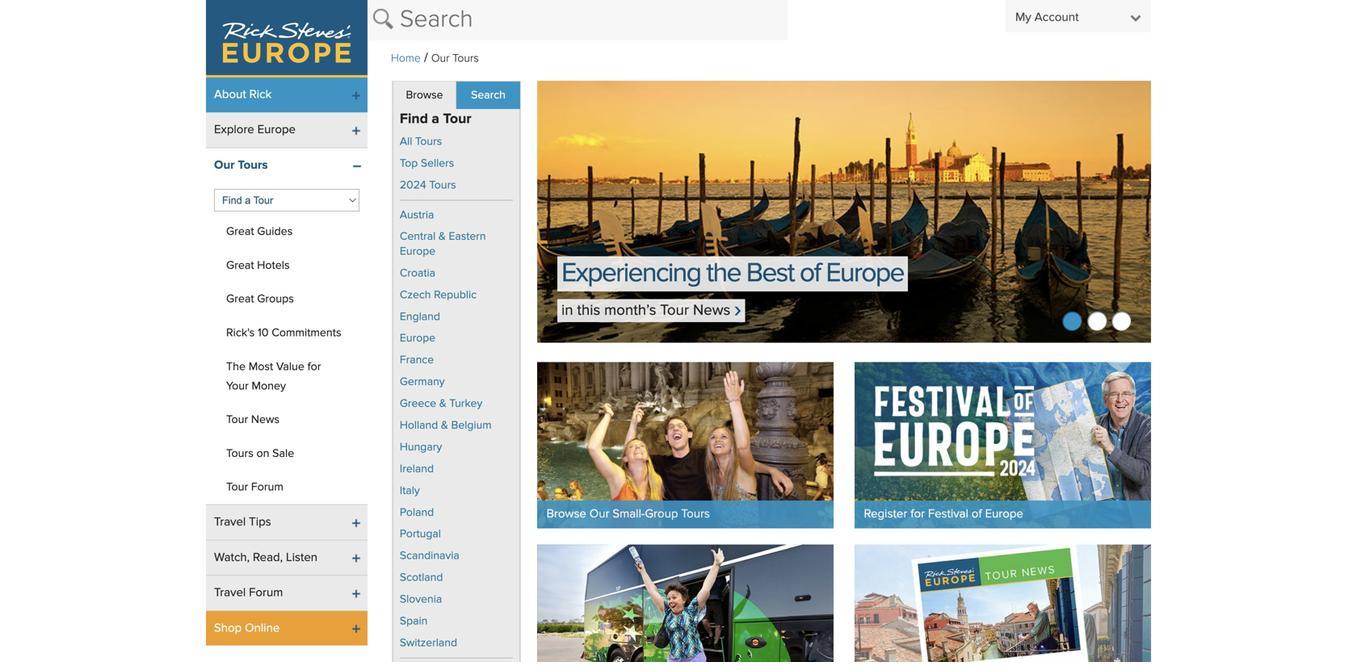 Task type: vqa. For each thing, say whether or not it's contained in the screenshot.
3rd the great
yes



Task type: locate. For each thing, give the bounding box(es) containing it.
top
[[400, 158, 418, 169]]

rick's 10 commitments link
[[206, 316, 368, 350]]

travel for travel forum
[[214, 587, 246, 599]]

england link
[[400, 311, 440, 323]]

of for register for festival of europe
[[972, 508, 982, 521]]

explore
[[214, 124, 254, 136]]

everyone
[[815, 303, 878, 318]]

& down "greece & turkey"
[[441, 420, 448, 431]]

0 vertical spatial browse
[[406, 90, 443, 101]]

/ navigation
[[206, 0, 1151, 646]]

germany
[[400, 377, 445, 388]]

0 horizontal spatial on
[[256, 448, 269, 460]]

register for festival of europe link
[[855, 362, 1151, 529]]

tips
[[249, 517, 271, 529]]

0 vertical spatial &
[[439, 231, 446, 243]]

portugal link
[[400, 529, 441, 540]]

tour forum link
[[206, 471, 368, 505]]

2024 tours
[[400, 180, 456, 191]]

on inside / navigation
[[256, 448, 269, 460]]

& inside central & eastern europe
[[439, 231, 446, 243]]

our tours link
[[206, 148, 368, 183]]

register for festival of europe
[[864, 508, 1023, 521]]

sellers
[[421, 158, 454, 169]]

home link
[[391, 53, 421, 64]]

tours down sellers
[[429, 180, 456, 191]]

forum
[[251, 482, 284, 493], [249, 587, 283, 599]]

scotland link
[[400, 572, 443, 584]]

tours right group
[[681, 508, 710, 521]]

tour news link
[[206, 403, 368, 437]]

on left sale
[[256, 448, 269, 460]]

—
[[681, 303, 694, 318]]

europe down central
[[400, 246, 436, 257]]

best left fun
[[730, 303, 760, 318]]

the
[[706, 260, 741, 287]]

1 vertical spatial a
[[718, 303, 726, 318]]

browse left the small-
[[547, 508, 586, 521]]

great left hotels
[[226, 260, 254, 271]]

value
[[276, 361, 305, 373]]

our down explore
[[214, 159, 235, 172]]

browse our small-group tours link
[[537, 362, 834, 529]]

group
[[645, 508, 678, 521]]

for right fun
[[793, 303, 811, 318]]

3 great from the top
[[226, 294, 254, 305]]

central
[[400, 231, 436, 243]]

0 horizontal spatial your
[[226, 381, 249, 392]]

a inside browse tab panel
[[432, 112, 439, 127]]

0 vertical spatial for
[[793, 303, 811, 318]]

news inside / navigation
[[251, 415, 280, 426]]

tours right /
[[453, 53, 479, 64]]

on right —
[[697, 303, 715, 318]]

0 vertical spatial of
[[800, 260, 820, 287]]

austria link
[[400, 209, 434, 221]]

central & eastern europe
[[400, 231, 486, 257]]

1 horizontal spatial on
[[697, 303, 715, 318]]

our inside 'home / our tours'
[[431, 53, 450, 64]]

great
[[226, 226, 254, 238], [226, 260, 254, 271], [226, 294, 254, 305]]

travel left tips
[[214, 517, 246, 529]]

ireland link
[[400, 464, 434, 475]]

& right central
[[439, 231, 446, 243]]

my
[[1016, 11, 1031, 24]]

1 vertical spatial news
[[251, 415, 280, 426]]

tours inside 'home / our tours'
[[453, 53, 479, 64]]

1 horizontal spatial browse
[[547, 508, 586, 521]]

great hotels link
[[206, 249, 368, 283]]

great inside 'link'
[[226, 226, 254, 238]]

tour
[[443, 112, 472, 127], [660, 303, 689, 318], [226, 415, 248, 426], [226, 482, 248, 493]]

0 horizontal spatial for
[[307, 361, 321, 373]]

europe up everyone at the top right
[[826, 260, 904, 287]]

1 vertical spatial for
[[307, 361, 321, 373]]

0 vertical spatial a
[[432, 112, 439, 127]]

belgium
[[451, 420, 492, 431]]

austria
[[400, 209, 434, 221]]

0 horizontal spatial browse
[[406, 90, 443, 101]]

great for great hotels
[[226, 260, 254, 271]]

france
[[400, 355, 434, 366]]

2 great from the top
[[226, 260, 254, 271]]

great guides link
[[206, 215, 368, 249]]

coin tossing at trevi fountain, rome, italy image
[[537, 362, 834, 529]]

great left guides at top left
[[226, 226, 254, 238]]

2 vertical spatial of
[[972, 508, 982, 521]]

1 horizontal spatial for
[[793, 303, 811, 318]]

slovenia link
[[400, 594, 442, 606]]

0 horizontal spatial of
[[764, 303, 777, 318]]

2 horizontal spatial of
[[972, 508, 982, 521]]

experiencing the best of europe
[[561, 260, 904, 287]]

venice italy golden gondolas image
[[537, 81, 1151, 343]]

2 vertical spatial for
[[911, 508, 925, 521]]

listen
[[286, 552, 318, 564]]

europe link
[[400, 333, 436, 344]]

for right value
[[307, 361, 321, 373]]

tab list
[[393, 82, 520, 110]]

0 horizontal spatial a
[[432, 112, 439, 127]]

travel forum link
[[206, 576, 368, 611]]

1 great from the top
[[226, 226, 254, 238]]

browse up 'find'
[[406, 90, 443, 101]]

switzerland link
[[400, 638, 457, 649]]

great up rick's
[[226, 294, 254, 305]]

online
[[245, 623, 280, 635]]

2 vertical spatial great
[[226, 294, 254, 305]]

1 vertical spatial on
[[256, 448, 269, 460]]

travel
[[214, 517, 246, 529], [214, 587, 246, 599]]

your down the the
[[226, 381, 249, 392]]

best right to
[[746, 260, 794, 287]]

watch, read, listen
[[214, 552, 318, 564]]

really
[[607, 303, 643, 318]]

treat
[[561, 260, 615, 287]]

1 horizontal spatial a
[[718, 303, 726, 318]]

my account
[[1016, 11, 1079, 24]]

1 vertical spatial your
[[226, 381, 249, 392]]

tours
[[633, 303, 666, 318]]

1 horizontal spatial of
[[800, 260, 820, 287]]

2 horizontal spatial for
[[911, 508, 925, 521]]

0 vertical spatial your
[[620, 260, 668, 287]]

0 vertical spatial news
[[693, 303, 731, 318]]

0 horizontal spatial news
[[251, 415, 280, 426]]

tour news
[[226, 415, 280, 426]]

here
[[647, 303, 677, 318]]

england
[[400, 311, 440, 323]]

find a tour
[[400, 112, 472, 127]]

browse for browse
[[406, 90, 443, 101]]

1 vertical spatial great
[[226, 260, 254, 271]]

greece
[[400, 398, 436, 410]]

1 horizontal spatial your
[[620, 260, 668, 287]]

0 vertical spatial travel
[[214, 517, 246, 529]]

hungary
[[400, 442, 442, 453]]

travel for travel tips
[[214, 517, 246, 529]]

1 vertical spatial travel
[[214, 587, 246, 599]]

holland & belgium
[[400, 420, 492, 431]]

& up holland & belgium
[[439, 398, 446, 410]]

europe up france
[[400, 333, 436, 344]]

0 vertical spatial great
[[226, 226, 254, 238]]

you're
[[561, 303, 603, 318]]

czech republic link
[[400, 289, 477, 301]]

browse tab panel
[[393, 97, 520, 662]]

best
[[746, 260, 794, 287], [730, 303, 760, 318]]

for left festival
[[911, 508, 925, 521]]

poland
[[400, 507, 434, 518]]

1 vertical spatial of
[[764, 303, 777, 318]]

great for great groups
[[226, 294, 254, 305]]

forum down watch, read, listen
[[249, 587, 283, 599]]

holland & belgium link
[[400, 420, 492, 431]]

Search the Rick Steves website text field
[[368, 0, 788, 40]]

kids jumping in paris image
[[537, 81, 1151, 343]]

croatia link
[[400, 268, 435, 279]]

&
[[439, 231, 446, 243], [439, 398, 446, 410], [441, 420, 448, 431]]

yourself
[[626, 260, 710, 287]]

1 vertical spatial best
[[730, 303, 760, 318]]

forum down tours on sale at the left bottom of page
[[251, 482, 284, 493]]

your up in this month's tour news
[[620, 260, 668, 287]]

to
[[725, 260, 746, 287]]

1 vertical spatial browse
[[547, 508, 586, 521]]

guides
[[257, 226, 293, 238]]

small-
[[613, 508, 645, 521]]

1 vertical spatial forum
[[249, 587, 283, 599]]

shop online link
[[206, 611, 368, 646]]

1 vertical spatial &
[[439, 398, 446, 410]]

money
[[252, 381, 286, 392]]

account
[[1035, 11, 1079, 24]]

europe inside / navigation
[[257, 124, 296, 136]]

home
[[391, 53, 421, 64]]

2 travel from the top
[[214, 587, 246, 599]]

commitments
[[272, 328, 341, 339]]

forum inside 'link'
[[251, 482, 284, 493]]

browse for browse our small-group tours
[[547, 508, 586, 521]]

travel down watch,
[[214, 587, 246, 599]]

1 travel from the top
[[214, 517, 246, 529]]

0 vertical spatial forum
[[251, 482, 284, 493]]

a
[[432, 112, 439, 127], [718, 303, 726, 318]]

slovenia
[[400, 594, 442, 606]]

our right /
[[431, 53, 450, 64]]

2 vertical spatial &
[[441, 420, 448, 431]]

watch,
[[214, 552, 250, 564]]

europe up our tours link
[[257, 124, 296, 136]]



Task type: describe. For each thing, give the bounding box(es) containing it.
europe up fun
[[751, 260, 829, 287]]

explore europe link
[[206, 113, 368, 147]]

this
[[577, 303, 600, 318]]

our family tours make learning fun for everyone
[[561, 303, 878, 318]]

top sellers
[[400, 158, 454, 169]]

holland
[[400, 420, 438, 431]]

greece & turkey
[[400, 398, 483, 410]]

most
[[249, 361, 273, 373]]

ireland
[[400, 464, 434, 475]]

in this month's tour news link
[[557, 299, 745, 322]]

& for central
[[439, 231, 446, 243]]

browse link
[[393, 82, 456, 109]]

tours down tour news
[[226, 448, 254, 460]]

about rick link
[[206, 78, 368, 112]]

poland link
[[400, 507, 434, 518]]

groups
[[257, 294, 294, 305]]

great for great guides
[[226, 226, 254, 238]]

rick's
[[226, 328, 255, 339]]

tours up top sellers link
[[415, 136, 442, 148]]

rick steves' europe image
[[206, 0, 368, 75]]

tour inside 'link'
[[226, 482, 248, 493]]

tab list containing browse
[[393, 82, 520, 110]]

register
[[864, 508, 908, 521]]

10
[[258, 328, 269, 339]]

our tours
[[214, 159, 268, 172]]

all tours
[[400, 136, 442, 148]]

month's
[[604, 303, 656, 318]]

tour inside browse tab panel
[[443, 112, 472, 127]]

europe left tour
[[781, 303, 828, 318]]

europe inside central & eastern europe
[[400, 246, 436, 257]]

for inside the most value for your money
[[307, 361, 321, 373]]

shop online
[[214, 623, 280, 635]]

tour
[[832, 303, 859, 318]]

kids
[[674, 260, 719, 287]]

travel tips
[[214, 517, 271, 529]]

pinch yourself
[[561, 260, 710, 287]]

eastern
[[449, 231, 486, 243]]

tours down explore europe in the top of the page
[[238, 159, 268, 172]]

make
[[670, 303, 707, 318]]

0 vertical spatial on
[[697, 303, 715, 318]]

2024 tours link
[[400, 180, 456, 191]]

find
[[400, 112, 428, 127]]

central & eastern europe link
[[400, 231, 486, 257]]

family
[[590, 303, 629, 318]]

great groups link
[[206, 283, 368, 316]]

the most value for your money
[[226, 361, 321, 392]]

read,
[[253, 552, 283, 564]]

treat your kids to europe
[[561, 260, 829, 287]]

europe right festival
[[985, 508, 1023, 521]]

croatia
[[400, 268, 435, 279]]

1 horizontal spatial news
[[693, 303, 731, 318]]

our left family
[[561, 303, 586, 318]]

you're really here — on a best of europe tour
[[561, 303, 859, 318]]

scandinavia
[[400, 551, 460, 562]]

you're really here — on a best of europe tour link
[[557, 299, 874, 322]]

explore europe
[[214, 124, 296, 136]]

fun
[[768, 303, 789, 318]]

about rick
[[214, 89, 272, 101]]

& for greece
[[439, 398, 446, 410]]

home / our tours
[[391, 52, 479, 65]]

the
[[226, 361, 246, 373]]

spain
[[400, 616, 428, 627]]

shop
[[214, 623, 242, 635]]

pinch
[[561, 260, 620, 287]]

scotland
[[400, 572, 443, 584]]

learning
[[711, 303, 765, 318]]

all tours link
[[400, 136, 442, 148]]

chevron down black image
[[1130, 11, 1142, 24]]

festival
[[928, 508, 969, 521]]

0 vertical spatial best
[[746, 260, 794, 287]]

of for experiencing the best of europe
[[800, 260, 820, 287]]

& for holland
[[441, 420, 448, 431]]

/
[[424, 52, 428, 65]]

in this month's tour news
[[561, 303, 731, 318]]

hungary link
[[400, 442, 442, 453]]

search link
[[456, 82, 520, 109]]

republic
[[434, 289, 477, 301]]

the most value for your money link
[[206, 350, 368, 403]]

spain link
[[400, 616, 428, 627]]

top sellers link
[[400, 158, 454, 169]]

my account link
[[1006, 0, 1151, 32]]

search
[[471, 90, 506, 101]]

experiencing
[[561, 260, 701, 287]]

rick's 10 commitments
[[226, 328, 341, 339]]

italy link
[[400, 485, 420, 497]]

italy
[[400, 485, 420, 497]]

our left the small-
[[590, 508, 610, 521]]

your inside the most value for your money
[[226, 381, 249, 392]]

rick steves with map image
[[855, 362, 1151, 529]]

greece & turkey link
[[400, 398, 483, 410]]

travel tips link
[[206, 505, 368, 540]]

forum for travel forum
[[249, 587, 283, 599]]

2024
[[400, 180, 426, 191]]

germany link
[[400, 377, 445, 388]]

forum for tour forum
[[251, 482, 284, 493]]



